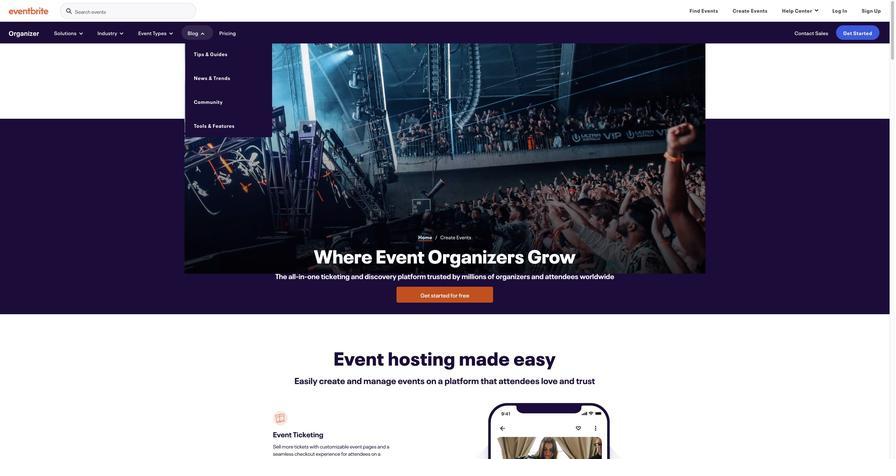 Task type: describe. For each thing, give the bounding box(es) containing it.
pages
[[363, 442, 377, 450]]

search events button
[[60, 3, 196, 19]]

trends
[[214, 74, 231, 81]]

/
[[435, 233, 438, 241]]

phone showing an event listing page of eventbrite. the event is about a pizza making class, and there is a woman making a pizza. image
[[440, 401, 657, 459]]

attendees inside home / create events where event organizers grow the all-in-one ticketing and discovery platform trusted by millions of organizers and attendees worldwide
[[545, 270, 579, 281]]

seamless
[[273, 450, 294, 457]]

news & trends link
[[194, 71, 263, 84]]

home
[[419, 233, 433, 241]]

platform inside home / create events where event organizers grow the all-in-one ticketing and discovery platform trusted by millions of organizers and attendees worldwide
[[398, 270, 426, 281]]

contact sales link
[[793, 25, 832, 40]]

organizers
[[428, 244, 525, 269]]

one
[[308, 270, 320, 281]]

made
[[459, 346, 510, 371]]

easily
[[295, 374, 318, 386]]

trusted inside home / create events where event organizers grow the all-in-one ticketing and discovery platform trusted by millions of organizers and attendees worldwide
[[428, 270, 451, 281]]

events inside button
[[92, 8, 106, 15]]

trusted inside event ticketing sell more tickets with customizable event pages and a seamless checkout experience for attendees on a trusted platform
[[273, 457, 289, 459]]

search
[[75, 8, 91, 15]]

started for get
[[431, 290, 450, 299]]

attendees inside event ticketing sell more tickets with customizable event pages and a seamless checkout experience for attendees on a trusted platform
[[348, 450, 371, 457]]

log in
[[833, 7, 848, 14]]

submenu element
[[185, 42, 272, 137]]

platform inside event ticketing sell more tickets with customizable event pages and a seamless checkout experience for attendees on a trusted platform
[[290, 457, 309, 459]]

with
[[310, 442, 319, 450]]

events inside home / create events where event organizers grow the all-in-one ticketing and discovery platform trusted by millions of organizers and attendees worldwide
[[457, 233, 472, 241]]

more
[[282, 442, 294, 450]]

log
[[833, 7, 842, 14]]

that
[[481, 374, 497, 386]]

event hosting made easy easily create and manage events on a platform that attendees love and trust
[[295, 346, 596, 386]]

create
[[319, 374, 345, 386]]

contact sales
[[795, 29, 829, 36]]

community link
[[194, 95, 263, 108]]

create events link
[[727, 3, 774, 17]]

event for ticketing
[[273, 428, 292, 439]]

sign up link
[[857, 3, 887, 17]]

guides
[[210, 50, 228, 57]]

tools & features
[[194, 121, 235, 129]]

all-
[[289, 270, 299, 281]]

on inside event hosting made easy easily create and manage events on a platform that attendees love and trust
[[427, 374, 437, 386]]

event ticketing sell more tickets with customizable event pages and a seamless checkout experience for attendees on a trusted platform
[[273, 428, 390, 459]]

0 horizontal spatial a
[[378, 450, 381, 457]]

checkout
[[295, 450, 315, 457]]

center
[[795, 7, 813, 14]]

get
[[844, 29, 853, 36]]

and right create
[[347, 374, 362, 386]]

events inside event hosting made easy easily create and manage events on a platform that attendees love and trust
[[398, 374, 425, 386]]

trust
[[577, 374, 596, 386]]

get started for free button
[[397, 287, 494, 303]]

ticketing
[[293, 428, 324, 439]]

tickets
[[294, 442, 309, 450]]

find
[[690, 7, 701, 14]]

up
[[875, 7, 882, 14]]

home link
[[419, 233, 433, 241]]

community
[[194, 98, 223, 105]]

worldwide
[[580, 270, 615, 281]]

and inside event ticketing sell more tickets with customizable event pages and a seamless checkout experience for attendees on a trusted platform
[[378, 442, 386, 450]]

tools
[[194, 121, 207, 129]]

events for create events
[[751, 7, 768, 14]]

home / create events where event organizers grow the all-in-one ticketing and discovery platform trusted by millions of organizers and attendees worldwide
[[276, 233, 615, 281]]

sign up
[[862, 7, 882, 14]]

in-
[[299, 270, 308, 281]]

for inside event ticketing sell more tickets with customizable event pages and a seamless checkout experience for attendees on a trusted platform
[[341, 450, 347, 457]]

tools & features link
[[194, 119, 263, 131]]

tips & guides
[[194, 50, 228, 57]]

in
[[843, 7, 848, 14]]

log in link
[[827, 3, 854, 17]]

create events
[[733, 7, 768, 14]]

events for find events
[[702, 7, 719, 14]]

love
[[542, 374, 558, 386]]

secondary organizer element
[[0, 22, 890, 137]]

get started for free
[[421, 290, 470, 299]]

tips
[[194, 50, 204, 57]]



Task type: locate. For each thing, give the bounding box(es) containing it.
1 horizontal spatial events
[[702, 7, 719, 14]]

help
[[783, 7, 794, 14]]

event
[[350, 442, 362, 450]]

trusted left by
[[428, 270, 451, 281]]

industry
[[98, 29, 117, 36]]

&
[[206, 50, 209, 57], [209, 74, 212, 81], [208, 121, 212, 129]]

get started
[[844, 29, 873, 36]]

started right get on the top of page
[[854, 29, 873, 36]]

started inside secondary organizer element
[[854, 29, 873, 36]]

find events
[[690, 7, 719, 14]]

1 vertical spatial &
[[209, 74, 212, 81]]

hosting
[[388, 346, 456, 371]]

events down hosting
[[398, 374, 425, 386]]

news
[[194, 74, 208, 81]]

tips & guides link
[[194, 47, 263, 60]]

1 vertical spatial attendees
[[499, 374, 540, 386]]

by
[[453, 270, 461, 281]]

event
[[138, 29, 152, 36], [376, 244, 425, 269], [334, 346, 385, 371], [273, 428, 292, 439]]

the
[[276, 270, 287, 281]]

event up the discovery
[[376, 244, 425, 269]]

attendees inside event hosting made easy easily create and manage events on a platform that attendees love and trust
[[499, 374, 540, 386]]

0 vertical spatial &
[[206, 50, 209, 57]]

trusted
[[428, 270, 451, 281], [273, 457, 289, 459]]

0 horizontal spatial attendees
[[348, 450, 371, 457]]

a inside event hosting made easy easily create and manage events on a platform that attendees love and trust
[[438, 374, 443, 386]]

and right love
[[560, 374, 575, 386]]

0 horizontal spatial events
[[457, 233, 472, 241]]

sell
[[273, 442, 281, 450]]

and right the pages
[[378, 442, 386, 450]]

manage
[[364, 374, 397, 386]]

events
[[92, 8, 106, 15], [398, 374, 425, 386]]

0 horizontal spatial create
[[441, 233, 456, 241]]

contact
[[795, 29, 815, 36]]

1 horizontal spatial trusted
[[428, 270, 451, 281]]

platform down tickets
[[290, 457, 309, 459]]

& for tools
[[208, 121, 212, 129]]

pricing link
[[217, 25, 239, 40]]

0 horizontal spatial started
[[431, 290, 450, 299]]

0 horizontal spatial trusted
[[273, 457, 289, 459]]

solutions
[[54, 29, 77, 36]]

2 horizontal spatial attendees
[[545, 270, 579, 281]]

event inside event hosting made easy easily create and manage events on a platform that attendees love and trust
[[334, 346, 385, 371]]

easy
[[514, 346, 556, 371]]

platform up get
[[398, 270, 426, 281]]

1 vertical spatial platform
[[445, 374, 479, 386]]

a for hosting
[[438, 374, 443, 386]]

customizable
[[320, 442, 349, 450]]

0 horizontal spatial platform
[[290, 457, 309, 459]]

0 vertical spatial on
[[427, 374, 437, 386]]

events right search
[[92, 8, 106, 15]]

2 vertical spatial &
[[208, 121, 212, 129]]

started inside button
[[431, 290, 450, 299]]

& for tips
[[206, 50, 209, 57]]

events
[[702, 7, 719, 14], [751, 7, 768, 14], [457, 233, 472, 241]]

1 horizontal spatial for
[[451, 290, 458, 299]]

ticketing
[[321, 270, 350, 281]]

platform inside event hosting made easy easily create and manage events on a platform that attendees love and trust
[[445, 374, 479, 386]]

events inside find events link
[[702, 7, 719, 14]]

1 vertical spatial trusted
[[273, 457, 289, 459]]

blog
[[188, 29, 198, 36]]

on
[[427, 374, 437, 386], [372, 450, 377, 457]]

create inside home / create events where event organizers grow the all-in-one ticketing and discovery platform trusted by millions of organizers and attendees worldwide
[[441, 233, 456, 241]]

of
[[488, 270, 495, 281]]

eventbrite image
[[9, 7, 49, 14]]

create
[[733, 7, 750, 14], [441, 233, 456, 241]]

 image
[[273, 411, 288, 426]]

& right tips
[[206, 50, 209, 57]]

discovery
[[365, 270, 397, 281]]

1 horizontal spatial attendees
[[499, 374, 540, 386]]

event up more
[[273, 428, 292, 439]]

on inside event ticketing sell more tickets with customizable event pages and a seamless checkout experience for attendees on a trusted platform
[[372, 450, 377, 457]]

& right the 'tools'
[[208, 121, 212, 129]]

event up manage
[[334, 346, 385, 371]]

on right event
[[372, 450, 377, 457]]

help center
[[783, 7, 813, 14]]

sales
[[816, 29, 829, 36]]

attendees right the experience
[[348, 450, 371, 457]]

attendees
[[545, 270, 579, 281], [499, 374, 540, 386], [348, 450, 371, 457]]

event for types
[[138, 29, 152, 36]]

for left event
[[341, 450, 347, 457]]

event inside event ticketing sell more tickets with customizable event pages and a seamless checkout experience for attendees on a trusted platform
[[273, 428, 292, 439]]

event types
[[138, 29, 167, 36]]

attendees down grow at right
[[545, 270, 579, 281]]

0 horizontal spatial on
[[372, 450, 377, 457]]

and down grow at right
[[532, 270, 544, 281]]

get started for free link
[[397, 287, 494, 303]]

1 horizontal spatial on
[[427, 374, 437, 386]]

2 horizontal spatial a
[[438, 374, 443, 386]]

started for get
[[854, 29, 873, 36]]

pricing
[[219, 29, 236, 36]]

a for ticketing
[[387, 442, 390, 450]]

2 horizontal spatial platform
[[445, 374, 479, 386]]

event inside home / create events where event organizers grow the all-in-one ticketing and discovery platform trusted by millions of organizers and attendees worldwide
[[376, 244, 425, 269]]

millions
[[462, 270, 487, 281]]

0 vertical spatial for
[[451, 290, 458, 299]]

2 vertical spatial attendees
[[348, 450, 371, 457]]

organizers
[[496, 270, 530, 281]]

0 horizontal spatial events
[[92, 8, 106, 15]]

1 vertical spatial started
[[431, 290, 450, 299]]

2 horizontal spatial events
[[751, 7, 768, 14]]

on down hosting
[[427, 374, 437, 386]]

0 horizontal spatial for
[[341, 450, 347, 457]]

1 vertical spatial on
[[372, 450, 377, 457]]

events left "help"
[[751, 7, 768, 14]]

grow
[[528, 244, 576, 269]]

& right news
[[209, 74, 212, 81]]

0 vertical spatial platform
[[398, 270, 426, 281]]

events up organizers
[[457, 233, 472, 241]]

event left types
[[138, 29, 152, 36]]

event inside secondary organizer element
[[138, 29, 152, 36]]

event for hosting
[[334, 346, 385, 371]]

1 vertical spatial for
[[341, 450, 347, 457]]

0 vertical spatial attendees
[[545, 270, 579, 281]]

free
[[459, 290, 470, 299]]

and
[[351, 270, 364, 281], [532, 270, 544, 281], [347, 374, 362, 386], [560, 374, 575, 386], [378, 442, 386, 450]]

0 vertical spatial trusted
[[428, 270, 451, 281]]

events inside the create events link
[[751, 7, 768, 14]]

news & trends
[[194, 74, 231, 81]]

1 vertical spatial create
[[441, 233, 456, 241]]

platform
[[398, 270, 426, 281], [445, 374, 479, 386], [290, 457, 309, 459]]

where
[[314, 244, 373, 269]]

experience
[[316, 450, 341, 457]]

attendees down easy
[[499, 374, 540, 386]]

sign
[[862, 7, 874, 14]]

started right get
[[431, 290, 450, 299]]

for
[[451, 290, 458, 299], [341, 450, 347, 457]]

1 horizontal spatial create
[[733, 7, 750, 14]]

1 horizontal spatial platform
[[398, 270, 426, 281]]

started
[[854, 29, 873, 36], [431, 290, 450, 299]]

2 vertical spatial platform
[[290, 457, 309, 459]]

1 horizontal spatial started
[[854, 29, 873, 36]]

for inside button
[[451, 290, 458, 299]]

events right find
[[702, 7, 719, 14]]

0 vertical spatial create
[[733, 7, 750, 14]]

1 horizontal spatial events
[[398, 374, 425, 386]]

features
[[213, 121, 235, 129]]

get started link
[[837, 25, 880, 40]]

a
[[438, 374, 443, 386], [387, 442, 390, 450], [378, 450, 381, 457]]

0 vertical spatial events
[[92, 8, 106, 15]]

get
[[421, 290, 430, 299]]

and right ticketing
[[351, 270, 364, 281]]

0 vertical spatial started
[[854, 29, 873, 36]]

types
[[153, 29, 167, 36]]

for left free
[[451, 290, 458, 299]]

platform left that
[[445, 374, 479, 386]]

search events
[[75, 8, 106, 15]]

1 horizontal spatial a
[[387, 442, 390, 450]]

1 vertical spatial events
[[398, 374, 425, 386]]

find events link
[[684, 3, 725, 17]]

& for news
[[209, 74, 212, 81]]

trusted down sell
[[273, 457, 289, 459]]

organizer
[[9, 28, 39, 37]]



Task type: vqa. For each thing, say whether or not it's contained in the screenshot.
phone showing an event listing page of eventbrite. the event is about a pizza making class, and there is a woman making a pizza. image
yes



